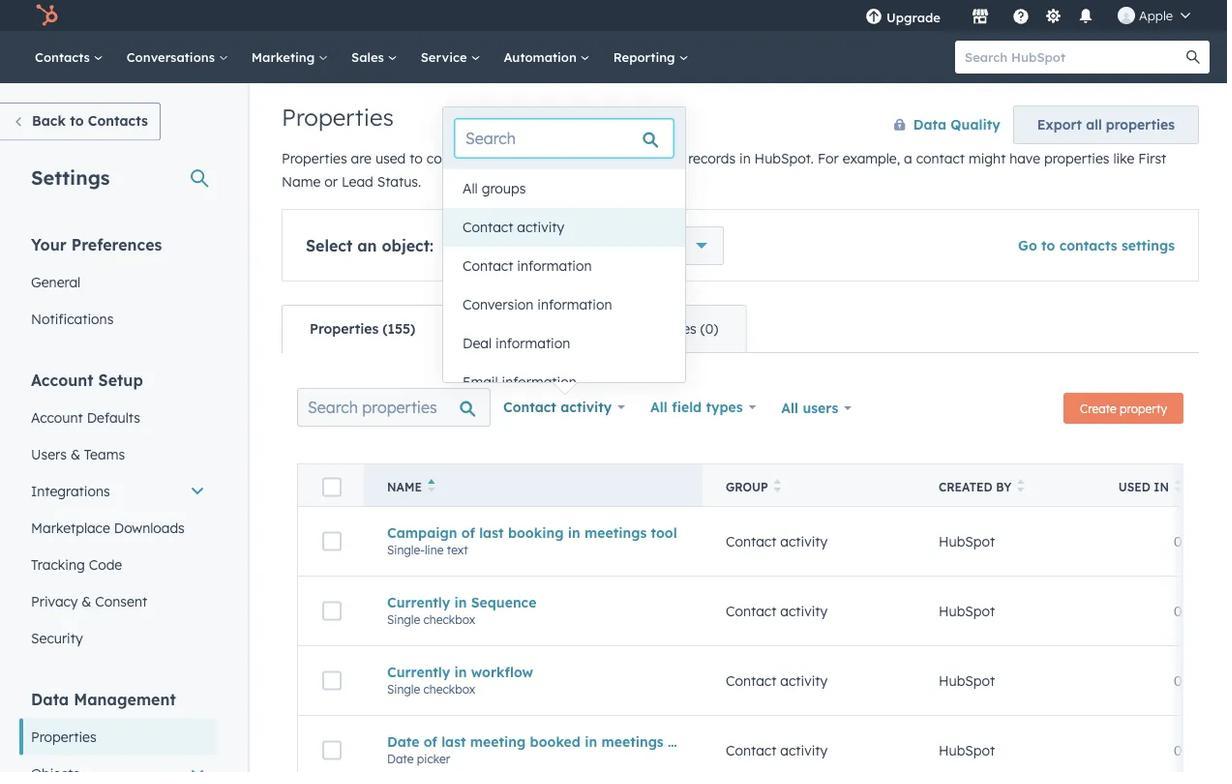 Task type: describe. For each thing, give the bounding box(es) containing it.
to for back
[[70, 112, 84, 129]]

press to sort. image for group
[[774, 479, 781, 493]]

press to sort. element for used in
[[1175, 479, 1182, 496]]

contact inside popup button
[[503, 399, 557, 416]]

account defaults
[[31, 409, 140, 426]]

single for currently in sequence
[[387, 613, 420, 627]]

lead
[[342, 173, 373, 190]]

property
[[1120, 401, 1167, 416]]

conversations
[[127, 49, 219, 65]]

deal information
[[463, 335, 570, 352]]

email
[[463, 374, 498, 391]]

archived
[[572, 320, 628, 337]]

records
[[688, 150, 736, 167]]

an
[[357, 236, 377, 256]]

object:
[[382, 236, 434, 256]]

contacts
[[1060, 237, 1118, 254]]

press to sort. image for created by
[[1018, 479, 1025, 493]]

tracking code link
[[19, 546, 217, 583]]

marketplaces button
[[960, 0, 1001, 31]]

sales
[[351, 49, 388, 65]]

menu containing apple
[[852, 0, 1204, 31]]

in inside date of last meeting booked in meetings tool date picker
[[585, 734, 597, 750]]

for
[[818, 150, 839, 167]]

notifications button
[[1070, 0, 1103, 31]]

tool inside the campaign of last booking in meetings tool single-line text
[[651, 524, 677, 541]]

hubspot image
[[35, 4, 58, 27]]

checkbox for workflow
[[424, 682, 475, 697]]

properties inside popup button
[[553, 236, 628, 256]]

security link
[[19, 620, 217, 657]]

of for campaign
[[462, 524, 475, 541]]

help button
[[1005, 0, 1038, 31]]

tracking code
[[31, 556, 122, 573]]

security
[[31, 630, 83, 647]]

0 vertical spatial contacts
[[35, 49, 94, 65]]

in inside the campaign of last booking in meetings tool single-line text
[[568, 524, 581, 541]]

marketplace downloads
[[31, 519, 185, 536]]

activity inside popup button
[[561, 399, 612, 416]]

go to contacts settings button
[[1018, 237, 1175, 254]]

contact activity for currently in workflow
[[726, 673, 828, 689]]

2 date from the top
[[387, 752, 414, 766]]

all for all field types
[[651, 399, 668, 416]]

contact information button
[[443, 247, 685, 286]]

conversion information button
[[443, 286, 685, 324]]

contact activity for currently in sequence
[[726, 603, 828, 620]]

quality
[[951, 116, 1001, 133]]

used in button
[[1090, 464, 1206, 507]]

& for users
[[71, 446, 80, 463]]

single for currently in workflow
[[387, 682, 420, 697]]

press to sort. element for created by
[[1018, 479, 1025, 496]]

contact properties button
[[480, 227, 724, 265]]

tab list containing properties (155)
[[282, 305, 747, 353]]

0 for currently in sequence
[[1174, 603, 1182, 620]]

downloads
[[114, 519, 185, 536]]

all users
[[782, 400, 839, 417]]

information for deal information
[[496, 335, 570, 352]]

ascending sort. press to sort descending. image
[[428, 479, 435, 493]]

or
[[325, 173, 338, 190]]

deal information button
[[443, 324, 685, 363]]

properties inside "link"
[[631, 320, 697, 337]]

contact activity button
[[443, 208, 685, 247]]

your preferences element
[[19, 234, 217, 337]]

users & teams
[[31, 446, 125, 463]]

properties (155) link
[[283, 306, 443, 352]]

properties inside properties are used to collect and store information about your records in hubspot. for example, a contact might have properties like first name or lead status.
[[1044, 150, 1110, 167]]

apple
[[1139, 7, 1173, 23]]

information for contact information
[[517, 257, 592, 274]]

integrations button
[[19, 473, 217, 510]]

used
[[1119, 480, 1151, 495]]

account for account defaults
[[31, 409, 83, 426]]

reporting link
[[602, 31, 700, 83]]

group button
[[703, 464, 916, 507]]

store
[[500, 150, 532, 167]]

0 vertical spatial search search field
[[455, 119, 674, 158]]

export all properties
[[1038, 116, 1175, 133]]

first
[[1139, 150, 1167, 167]]

archived properties (0)
[[572, 320, 719, 337]]

properties inside properties are used to collect and store information about your records in hubspot. for example, a contact might have properties like first name or lead status.
[[282, 150, 347, 167]]

in inside "currently in workflow single checkbox"
[[454, 664, 467, 681]]

tool inside date of last meeting booked in meetings tool date picker
[[668, 734, 694, 750]]

ascending sort. press to sort descending. element
[[428, 479, 435, 496]]

contact activity inside contact activity popup button
[[503, 399, 612, 416]]

activity for date of last meeting booked in meetings tool
[[781, 742, 828, 759]]

data quality button
[[874, 106, 1002, 144]]

by
[[996, 480, 1012, 495]]

and
[[472, 150, 496, 167]]

checkbox for sequence
[[424, 613, 475, 627]]

groups
[[482, 180, 526, 197]]

data management
[[31, 690, 176, 709]]

to inside properties are used to collect and store information about your records in hubspot. for example, a contact might have properties like first name or lead status.
[[410, 150, 423, 167]]

all groups button
[[443, 169, 685, 208]]

currently in sequence button
[[387, 594, 680, 611]]

privacy
[[31, 593, 78, 610]]

upgrade image
[[865, 9, 883, 26]]

last for booking
[[479, 524, 504, 541]]

marketing
[[251, 49, 319, 65]]

properties are used to collect and store information about your records in hubspot. for example, a contact might have properties like first name or lead status.
[[282, 150, 1167, 190]]

1 vertical spatial contacts
[[88, 112, 148, 129]]

search search field inside tab panel
[[297, 388, 491, 427]]

booking
[[508, 524, 564, 541]]

teams
[[84, 446, 125, 463]]

tab panel containing contact activity
[[282, 352, 1207, 772]]

defaults
[[87, 409, 140, 426]]

0 for campaign of last booking in meetings tool
[[1174, 533, 1182, 550]]

information for email information
[[502, 374, 577, 391]]

properties left (155)
[[310, 320, 379, 337]]

preferences
[[71, 235, 162, 254]]

help image
[[1013, 9, 1030, 26]]

in inside properties are used to collect and store information about your records in hubspot. for example, a contact might have properties like first name or lead status.
[[740, 150, 751, 167]]

all for all users
[[782, 400, 799, 417]]

search image
[[1187, 50, 1200, 64]]

conversion information
[[463, 296, 612, 313]]

tracking
[[31, 556, 85, 573]]

last for meeting
[[442, 734, 466, 750]]

automation
[[504, 49, 581, 65]]

text
[[447, 543, 468, 557]]

campaign of last booking in meetings tool button
[[387, 524, 680, 541]]

press to sort. image
[[1175, 479, 1182, 493]]

create
[[1080, 401, 1117, 416]]

all for all groups
[[463, 180, 478, 197]]

created
[[939, 480, 993, 495]]

integrations
[[31, 483, 110, 500]]

groups link
[[443, 306, 544, 352]]

to for go
[[1042, 237, 1055, 254]]

hubspot for currently in sequence
[[939, 603, 995, 620]]

email information
[[463, 374, 577, 391]]

all users button
[[769, 388, 864, 429]]

deal
[[463, 335, 492, 352]]

consent
[[95, 593, 147, 610]]

currently in sequence single checkbox
[[387, 594, 537, 627]]

users
[[803, 400, 839, 417]]

conversion
[[463, 296, 534, 313]]

activity inside button
[[517, 219, 565, 236]]



Task type: locate. For each thing, give the bounding box(es) containing it.
properties up or
[[282, 150, 347, 167]]

data for data quality
[[914, 116, 947, 133]]

settings link
[[1042, 5, 1066, 26]]

about
[[614, 150, 652, 167]]

data down security
[[31, 690, 69, 709]]

hubspot for date of last meeting booked in meetings tool
[[939, 742, 995, 759]]

0 horizontal spatial name
[[282, 173, 321, 190]]

users & teams link
[[19, 436, 217, 473]]

to right back
[[70, 112, 84, 129]]

are
[[351, 150, 372, 167]]

all field types
[[651, 399, 743, 416]]

in inside the currently in sequence single checkbox
[[454, 594, 467, 611]]

all left field
[[651, 399, 668, 416]]

example,
[[843, 150, 900, 167]]

2 0 from the top
[[1174, 603, 1182, 620]]

meetings inside date of last meeting booked in meetings tool date picker
[[602, 734, 664, 750]]

line
[[425, 543, 444, 557]]

account setup element
[[19, 369, 217, 657]]

& for privacy
[[82, 593, 91, 610]]

of inside date of last meeting booked in meetings tool date picker
[[424, 734, 437, 750]]

1 0 from the top
[[1174, 533, 1182, 550]]

created by button
[[916, 464, 1090, 507]]

properties
[[1106, 116, 1175, 133], [1044, 150, 1110, 167], [553, 236, 628, 256]]

list box
[[443, 169, 685, 402]]

single inside "currently in workflow single checkbox"
[[387, 682, 420, 697]]

1 vertical spatial currently
[[387, 664, 450, 681]]

1 single from the top
[[387, 613, 420, 627]]

currently in workflow button
[[387, 664, 680, 681]]

activity
[[517, 219, 565, 236], [561, 399, 612, 416], [781, 533, 828, 550], [781, 603, 828, 620], [781, 673, 828, 689], [781, 742, 828, 759]]

meetings inside the campaign of last booking in meetings tool single-line text
[[585, 524, 647, 541]]

0 vertical spatial meetings
[[585, 524, 647, 541]]

information inside email information button
[[502, 374, 577, 391]]

in right booking at the left of page
[[568, 524, 581, 541]]

contact activity for date of last meeting booked in meetings tool
[[726, 742, 828, 759]]

currently inside "currently in workflow single checkbox"
[[387, 664, 450, 681]]

of inside the campaign of last booking in meetings tool single-line text
[[462, 524, 475, 541]]

2 account from the top
[[31, 409, 83, 426]]

all down and
[[463, 180, 478, 197]]

information inside properties are used to collect and store information about your records in hubspot. for example, a contact might have properties like first name or lead status.
[[536, 150, 611, 167]]

1 vertical spatial checkbox
[[424, 682, 475, 697]]

0 vertical spatial single
[[387, 613, 420, 627]]

go
[[1018, 237, 1037, 254]]

in right records
[[740, 150, 751, 167]]

1 vertical spatial date
[[387, 752, 414, 766]]

2 single from the top
[[387, 682, 420, 697]]

1 horizontal spatial of
[[462, 524, 475, 541]]

meeting
[[470, 734, 526, 750]]

booked
[[530, 734, 581, 750]]

0
[[1174, 533, 1182, 550], [1174, 603, 1182, 620], [1174, 673, 1182, 689], [1174, 742, 1182, 759]]

your
[[31, 235, 67, 254]]

automation link
[[492, 31, 602, 83]]

a
[[904, 150, 913, 167]]

to right go
[[1042, 237, 1055, 254]]

field
[[672, 399, 702, 416]]

search search field up all groups 'button'
[[455, 119, 674, 158]]

2 checkbox from the top
[[424, 682, 475, 697]]

date
[[387, 734, 420, 750], [387, 752, 414, 766]]

properties down all groups 'button'
[[553, 236, 628, 256]]

date up picker
[[387, 734, 420, 750]]

press to sort. element for group
[[774, 479, 781, 496]]

information inside deal information button
[[496, 335, 570, 352]]

(0)
[[701, 320, 719, 337]]

information down deal information
[[502, 374, 577, 391]]

all inside the all field types popup button
[[651, 399, 668, 416]]

press to sort. image
[[774, 479, 781, 493], [1018, 479, 1025, 493]]

settings
[[1122, 237, 1175, 254]]

hubspot for currently in workflow
[[939, 673, 995, 689]]

data management element
[[19, 689, 217, 772]]

properties inside data management 'element'
[[31, 728, 96, 745]]

single inside the currently in sequence single checkbox
[[387, 613, 420, 627]]

0 horizontal spatial press to sort. element
[[774, 479, 781, 496]]

single-
[[387, 543, 425, 557]]

settings
[[31, 165, 110, 189]]

data inside button
[[914, 116, 947, 133]]

properties down all
[[1044, 150, 1110, 167]]

settings image
[[1045, 8, 1062, 26]]

data inside 'element'
[[31, 690, 69, 709]]

1 horizontal spatial to
[[410, 150, 423, 167]]

0 horizontal spatial last
[[442, 734, 466, 750]]

0 vertical spatial tool
[[651, 524, 677, 541]]

2 press to sort. element from the left
[[1018, 479, 1025, 496]]

0 vertical spatial last
[[479, 524, 504, 541]]

last inside the campaign of last booking in meetings tool single-line text
[[479, 524, 504, 541]]

0 vertical spatial data
[[914, 116, 947, 133]]

0 horizontal spatial press to sort. image
[[774, 479, 781, 493]]

press to sort. image right group at right bottom
[[774, 479, 781, 493]]

1 vertical spatial search search field
[[297, 388, 491, 427]]

information
[[536, 150, 611, 167], [517, 257, 592, 274], [538, 296, 612, 313], [496, 335, 570, 352], [502, 374, 577, 391]]

export all properties button
[[1013, 106, 1199, 144]]

code
[[89, 556, 122, 573]]

properties up first
[[1106, 116, 1175, 133]]

in
[[740, 150, 751, 167], [568, 524, 581, 541], [454, 594, 467, 611], [454, 664, 467, 681], [585, 734, 597, 750]]

of for date
[[424, 734, 437, 750]]

name inside button
[[387, 480, 422, 495]]

0 horizontal spatial to
[[70, 112, 84, 129]]

currently in workflow single checkbox
[[387, 664, 533, 697]]

activity for currently in sequence
[[781, 603, 828, 620]]

0 horizontal spatial all
[[463, 180, 478, 197]]

1 vertical spatial of
[[424, 734, 437, 750]]

service
[[421, 49, 471, 65]]

checkbox inside the currently in sequence single checkbox
[[424, 613, 475, 627]]

search search field down (155)
[[297, 388, 491, 427]]

back to contacts
[[32, 112, 148, 129]]

3 hubspot from the top
[[939, 673, 995, 689]]

contacts down hubspot link
[[35, 49, 94, 65]]

1 vertical spatial properties
[[1044, 150, 1110, 167]]

general link
[[19, 264, 217, 301]]

0 vertical spatial &
[[71, 446, 80, 463]]

management
[[74, 690, 176, 709]]

information down conversion information
[[496, 335, 570, 352]]

press to sort. image inside group "button"
[[774, 479, 781, 493]]

Search HubSpot search field
[[955, 41, 1193, 74]]

press to sort. element right group at right bottom
[[774, 479, 781, 496]]

contact activity
[[463, 219, 565, 236], [503, 399, 612, 416], [726, 533, 828, 550], [726, 603, 828, 620], [726, 673, 828, 689], [726, 742, 828, 759]]

last left booking at the left of page
[[479, 524, 504, 541]]

in left workflow
[[454, 664, 467, 681]]

contact activity for campaign of last booking in meetings tool
[[726, 533, 828, 550]]

2 horizontal spatial to
[[1042, 237, 1055, 254]]

1 horizontal spatial last
[[479, 524, 504, 541]]

2 horizontal spatial all
[[782, 400, 799, 417]]

notifications image
[[1077, 9, 1095, 26]]

press to sort. image inside created by button
[[1018, 479, 1025, 493]]

2 horizontal spatial press to sort. element
[[1175, 479, 1182, 496]]

0 vertical spatial currently
[[387, 594, 450, 611]]

email information button
[[443, 363, 685, 402]]

all field types button
[[638, 388, 769, 427]]

properties
[[282, 103, 394, 132], [282, 150, 347, 167], [310, 320, 379, 337], [631, 320, 697, 337], [31, 728, 96, 745]]

0 horizontal spatial of
[[424, 734, 437, 750]]

sequence
[[471, 594, 537, 611]]

currently down single-
[[387, 594, 450, 611]]

data for data management
[[31, 690, 69, 709]]

single up picker
[[387, 682, 420, 697]]

in right the booked
[[585, 734, 597, 750]]

name inside properties are used to collect and store information about your records in hubspot. for example, a contact might have properties like first name or lead status.
[[282, 173, 321, 190]]

3 0 from the top
[[1174, 673, 1182, 689]]

0 horizontal spatial &
[[71, 446, 80, 463]]

information inside conversion information button
[[538, 296, 612, 313]]

all inside all groups 'button'
[[463, 180, 478, 197]]

activity for currently in workflow
[[781, 673, 828, 689]]

1 vertical spatial to
[[410, 150, 423, 167]]

1 horizontal spatial all
[[651, 399, 668, 416]]

apple button
[[1106, 0, 1202, 31]]

name left or
[[282, 173, 321, 190]]

1 vertical spatial single
[[387, 682, 420, 697]]

1 account from the top
[[31, 370, 94, 390]]

create property button
[[1064, 393, 1184, 424]]

& right privacy
[[82, 593, 91, 610]]

1 press to sort. image from the left
[[774, 479, 781, 493]]

1 vertical spatial &
[[82, 593, 91, 610]]

currently for currently in sequence
[[387, 594, 450, 611]]

bob builder image
[[1118, 7, 1135, 24]]

2 vertical spatial to
[[1042, 237, 1055, 254]]

currently for currently in workflow
[[387, 664, 450, 681]]

campaign
[[387, 524, 457, 541]]

account up users
[[31, 409, 83, 426]]

contact properties
[[491, 236, 628, 256]]

date of last meeting booked in meetings tool button
[[387, 734, 694, 750]]

1 horizontal spatial press to sort. element
[[1018, 479, 1025, 496]]

press to sort. element inside used in button
[[1175, 479, 1182, 496]]

tab panel
[[282, 352, 1207, 772]]

might
[[969, 150, 1006, 167]]

4 hubspot from the top
[[939, 742, 995, 759]]

in
[[1154, 480, 1169, 495]]

1 press to sort. element from the left
[[774, 479, 781, 496]]

1 vertical spatial tool
[[668, 734, 694, 750]]

2 hubspot from the top
[[939, 603, 995, 620]]

notifications
[[31, 310, 114, 327]]

to right used at left
[[410, 150, 423, 167]]

2 currently from the top
[[387, 664, 450, 681]]

last inside date of last meeting booked in meetings tool date picker
[[442, 734, 466, 750]]

back to contacts link
[[0, 103, 161, 141]]

currently inside the currently in sequence single checkbox
[[387, 594, 450, 611]]

0 vertical spatial account
[[31, 370, 94, 390]]

press to sort. element right by
[[1018, 479, 1025, 496]]

2 press to sort. image from the left
[[1018, 479, 1025, 493]]

properties down data management
[[31, 728, 96, 745]]

date left picker
[[387, 752, 414, 766]]

1 vertical spatial name
[[387, 480, 422, 495]]

properties inside button
[[1106, 116, 1175, 133]]

data up contact
[[914, 116, 947, 133]]

meetings
[[585, 524, 647, 541], [602, 734, 664, 750]]

information for conversion information
[[538, 296, 612, 313]]

checkbox down sequence
[[424, 613, 475, 627]]

activity for campaign of last booking in meetings tool
[[781, 533, 828, 550]]

tab list
[[282, 305, 747, 353]]

all groups
[[463, 180, 526, 197]]

0 vertical spatial properties
[[1106, 116, 1175, 133]]

types
[[706, 399, 743, 416]]

0 vertical spatial of
[[462, 524, 475, 541]]

press to sort. element inside group "button"
[[774, 479, 781, 496]]

Search search field
[[455, 119, 674, 158], [297, 388, 491, 427]]

hubspot for campaign of last booking in meetings tool
[[939, 533, 995, 550]]

contact
[[916, 150, 965, 167]]

checkbox inside "currently in workflow single checkbox"
[[424, 682, 475, 697]]

information up archived at the top of the page
[[538, 296, 612, 313]]

campaign of last booking in meetings tool single-line text
[[387, 524, 677, 557]]

of
[[462, 524, 475, 541], [424, 734, 437, 750]]

0 horizontal spatial data
[[31, 690, 69, 709]]

0 vertical spatial checkbox
[[424, 613, 475, 627]]

status.
[[377, 173, 421, 190]]

all left the users
[[782, 400, 799, 417]]

information inside contact information button
[[517, 257, 592, 274]]

contacts right back
[[88, 112, 148, 129]]

properties up are
[[282, 103, 394, 132]]

name
[[282, 173, 321, 190], [387, 480, 422, 495]]

of up text
[[462, 524, 475, 541]]

list box containing all groups
[[443, 169, 685, 402]]

1 currently from the top
[[387, 594, 450, 611]]

reporting
[[613, 49, 679, 65]]

1 date from the top
[[387, 734, 420, 750]]

information down contact properties
[[517, 257, 592, 274]]

properties (155)
[[310, 320, 416, 337]]

your
[[656, 150, 685, 167]]

name left ascending sort. press to sort descending. element
[[387, 480, 422, 495]]

1 hubspot from the top
[[939, 533, 995, 550]]

& right users
[[71, 446, 80, 463]]

menu item
[[954, 0, 958, 31]]

press to sort. element
[[774, 479, 781, 496], [1018, 479, 1025, 496], [1175, 479, 1182, 496]]

account for account setup
[[31, 370, 94, 390]]

your preferences
[[31, 235, 162, 254]]

created by
[[939, 480, 1012, 495]]

1 checkbox from the top
[[424, 613, 475, 627]]

4 0 from the top
[[1174, 742, 1182, 759]]

3 press to sort. element from the left
[[1175, 479, 1182, 496]]

1 horizontal spatial data
[[914, 116, 947, 133]]

meetings right booking at the left of page
[[585, 524, 647, 541]]

export
[[1038, 116, 1082, 133]]

information up all groups 'button'
[[536, 150, 611, 167]]

last up picker
[[442, 734, 466, 750]]

data quality
[[914, 116, 1001, 133]]

0 for date of last meeting booked in meetings tool
[[1174, 742, 1182, 759]]

1 horizontal spatial name
[[387, 480, 422, 495]]

currently down the currently in sequence single checkbox at the bottom of page
[[387, 664, 450, 681]]

all inside all users popup button
[[782, 400, 799, 417]]

2 vertical spatial properties
[[553, 236, 628, 256]]

0 for currently in workflow
[[1174, 673, 1182, 689]]

contact
[[463, 219, 513, 236], [491, 236, 549, 256], [463, 257, 513, 274], [503, 399, 557, 416], [726, 533, 777, 550], [726, 603, 777, 620], [726, 673, 777, 689], [726, 742, 777, 759]]

properties left (0)
[[631, 320, 697, 337]]

press to sort. element right in
[[1175, 479, 1182, 496]]

contacts
[[35, 49, 94, 65], [88, 112, 148, 129]]

checkbox down workflow
[[424, 682, 475, 697]]

meetings right the booked
[[602, 734, 664, 750]]

0 vertical spatial to
[[70, 112, 84, 129]]

1 vertical spatial last
[[442, 734, 466, 750]]

1 horizontal spatial &
[[82, 593, 91, 610]]

contact inside popup button
[[491, 236, 549, 256]]

0 vertical spatial name
[[282, 173, 321, 190]]

1 vertical spatial data
[[31, 690, 69, 709]]

general
[[31, 273, 81, 290]]

hubspot.
[[755, 150, 814, 167]]

currently
[[387, 594, 450, 611], [387, 664, 450, 681]]

go to contacts settings
[[1018, 237, 1175, 254]]

name button
[[364, 464, 703, 507]]

in left sequence
[[454, 594, 467, 611]]

press to sort. image right by
[[1018, 479, 1025, 493]]

0 vertical spatial date
[[387, 734, 420, 750]]

service link
[[409, 31, 492, 83]]

1 horizontal spatial press to sort. image
[[1018, 479, 1025, 493]]

data
[[914, 116, 947, 133], [31, 690, 69, 709]]

marketplaces image
[[972, 9, 989, 26]]

collect
[[427, 150, 468, 167]]

like
[[1114, 150, 1135, 167]]

of up picker
[[424, 734, 437, 750]]

last
[[479, 524, 504, 541], [442, 734, 466, 750]]

single down single-
[[387, 613, 420, 627]]

press to sort. element inside created by button
[[1018, 479, 1025, 496]]

1 vertical spatial account
[[31, 409, 83, 426]]

account setup
[[31, 370, 143, 390]]

contact activity inside contact activity button
[[463, 219, 565, 236]]

account up the account defaults
[[31, 370, 94, 390]]

1 vertical spatial meetings
[[602, 734, 664, 750]]

menu
[[852, 0, 1204, 31]]

notifications link
[[19, 301, 217, 337]]



Task type: vqa. For each thing, say whether or not it's contained in the screenshot.


